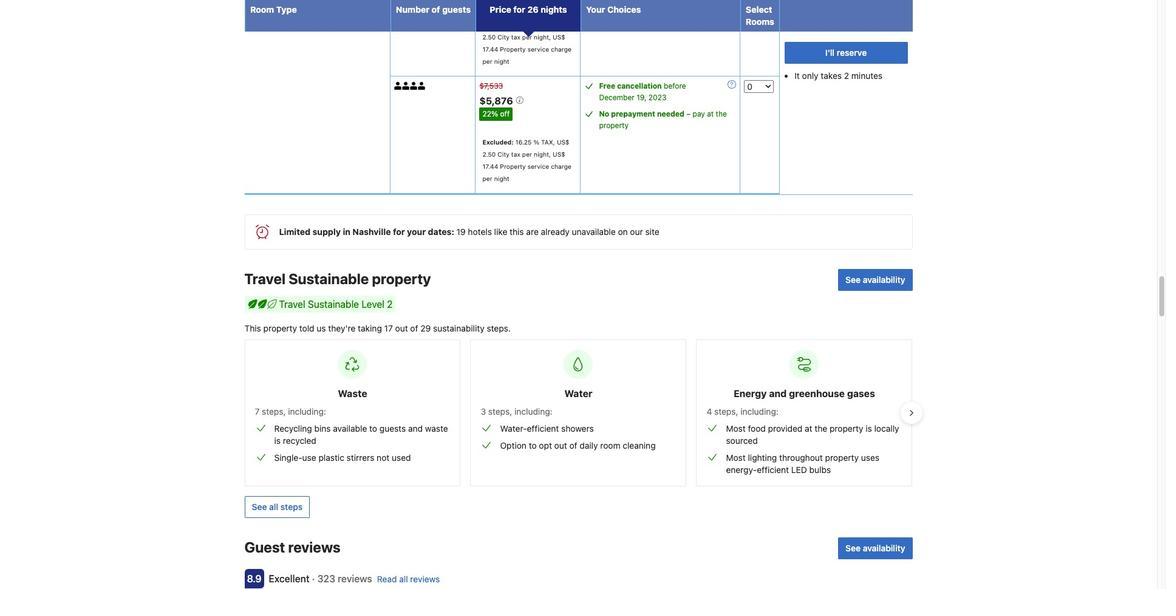 Task type: locate. For each thing, give the bounding box(es) containing it.
1 horizontal spatial to
[[529, 441, 537, 451]]

most inside most food provided at the property is locally sourced
[[727, 424, 746, 434]]

scored 8.9 element
[[245, 570, 264, 589]]

0 vertical spatial the
[[716, 109, 727, 118]]

1 vertical spatial night
[[495, 175, 510, 183]]

all
[[269, 502, 278, 513], [399, 575, 408, 585]]

1 vertical spatial efficient
[[757, 465, 790, 476]]

to
[[370, 424, 377, 434], [529, 441, 537, 451]]

i'll reserve
[[826, 47, 867, 58]]

in
[[614, 5, 620, 15], [343, 227, 351, 237]]

1 vertical spatial see availability
[[846, 544, 906, 554]]

2 for takes
[[845, 71, 850, 81]]

guests right number in the top of the page
[[443, 4, 471, 15]]

16.25 % tax, us$ 2.50 city tax per night, us$ 17.44 property service charge per night down off
[[483, 139, 572, 183]]

availability for guest reviews
[[863, 544, 906, 554]]

0 horizontal spatial guests
[[380, 424, 406, 434]]

1 steps, from the left
[[262, 407, 286, 417]]

1 vertical spatial %
[[534, 139, 540, 146]]

1 vertical spatial 16.25 % tax, us$ 2.50 city tax per night, us$ 17.44 property service charge per night
[[483, 139, 572, 183]]

for left your at the top left
[[393, 227, 405, 237]]

2 night, from the top
[[534, 151, 551, 158]]

including: up recycling
[[288, 407, 326, 417]]

1 vertical spatial out
[[555, 441, 568, 451]]

availability for travel sustainable property
[[863, 275, 906, 285]]

0 vertical spatial out
[[395, 324, 408, 334]]

0 vertical spatial %
[[534, 21, 540, 28]]

2 17.44 from the top
[[483, 163, 499, 170]]

2 vertical spatial see
[[846, 544, 861, 554]]

nashville
[[353, 227, 391, 237]]

reviews up '·'
[[288, 539, 341, 556]]

see inside 'button'
[[252, 502, 267, 513]]

0 vertical spatial availability
[[863, 275, 906, 285]]

26
[[528, 4, 539, 15]]

see availability button
[[839, 270, 913, 291], [839, 538, 913, 560]]

1 vertical spatial availability
[[863, 544, 906, 554]]

16.25 % tax, us$ 2.50 city tax per night, us$ 17.44 property service charge per night
[[483, 21, 572, 65], [483, 139, 572, 183]]

0 vertical spatial guests
[[443, 4, 471, 15]]

property down excluded:
[[500, 163, 526, 170]]

price for 26 nights
[[490, 4, 567, 15]]

waste
[[425, 424, 448, 434]]

1 vertical spatial all
[[399, 575, 408, 585]]

to inside recycling bins available to guests and waste is recycled
[[370, 424, 377, 434]]

and left waste
[[408, 424, 423, 434]]

greenhouse
[[790, 389, 845, 400]]

tax down price for 26 nights
[[512, 33, 521, 41]]

free for free wifi
[[261, 5, 277, 14]]

1 vertical spatial night,
[[534, 151, 551, 158]]

1 vertical spatial free
[[600, 81, 616, 90]]

they're
[[328, 324, 356, 334]]

unavailable
[[572, 227, 616, 237]]

select
[[746, 4, 773, 15]]

see all steps
[[252, 502, 303, 513]]

1 night, from the top
[[534, 33, 551, 41]]

single-
[[274, 453, 302, 463]]

efficient down lighting
[[757, 465, 790, 476]]

travel for travel sustainable property
[[245, 271, 286, 288]]

0 horizontal spatial free
[[261, 5, 277, 14]]

3 steps, from the left
[[715, 407, 739, 417]]

2 tax, from the top
[[541, 139, 555, 146]]

our
[[630, 227, 643, 237]]

0 vertical spatial see availability
[[846, 275, 906, 285]]

most up sourced
[[727, 424, 746, 434]]

2 see availability from the top
[[846, 544, 906, 554]]

1 vertical spatial 16.25
[[516, 139, 532, 146]]

0 vertical spatial charge
[[551, 45, 572, 53]]

all for see
[[269, 502, 278, 513]]

1 vertical spatial 2.50
[[483, 151, 496, 158]]

0 horizontal spatial to
[[370, 424, 377, 434]]

the inside – pay at the property
[[716, 109, 727, 118]]

travel up this
[[245, 271, 286, 288]]

is inside most food provided at the property is locally sourced
[[866, 424, 873, 434]]

free up december
[[600, 81, 616, 90]]

city down excluded:
[[498, 151, 510, 158]]

1 horizontal spatial efficient
[[757, 465, 790, 476]]

sustainable up travel sustainable level 2
[[289, 271, 369, 288]]

property
[[600, 121, 629, 130], [372, 271, 431, 288], [264, 324, 297, 334], [830, 424, 864, 434], [826, 453, 859, 463]]

1 vertical spatial charge
[[551, 163, 572, 170]]

323
[[318, 574, 336, 585]]

2 most from the top
[[727, 453, 746, 463]]

0 vertical spatial sustainable
[[289, 271, 369, 288]]

1 horizontal spatial in
[[614, 5, 620, 15]]

tax down excluded:
[[512, 151, 521, 158]]

0 vertical spatial night
[[495, 58, 510, 65]]

free wifi
[[261, 5, 293, 14]]

1 availability from the top
[[863, 275, 906, 285]]

excellent
[[269, 574, 310, 585]]

17.44
[[483, 45, 499, 53], [483, 163, 499, 170]]

2 horizontal spatial of
[[570, 441, 578, 451]]

16.25 down price for 26 nights
[[516, 21, 532, 28]]

for
[[514, 4, 526, 15], [393, 227, 405, 237]]

charge
[[551, 45, 572, 53], [551, 163, 572, 170]]

0 vertical spatial of
[[432, 4, 440, 15]]

cleaning
[[623, 441, 656, 451]]

opt
[[539, 441, 552, 451]]

all right read
[[399, 575, 408, 585]]

2 horizontal spatial including:
[[741, 407, 779, 417]]

number of guests
[[396, 4, 471, 15]]

1 horizontal spatial of
[[432, 4, 440, 15]]

provided
[[769, 424, 803, 434]]

1 2.50 from the top
[[483, 33, 496, 41]]

the
[[716, 109, 727, 118], [815, 424, 828, 434]]

property inside – pay at the property
[[600, 121, 629, 130]]

of
[[432, 4, 440, 15], [411, 324, 418, 334], [570, 441, 578, 451]]

out
[[395, 324, 408, 334], [555, 441, 568, 451]]

including: for water
[[515, 407, 553, 417]]

2 steps, from the left
[[489, 407, 513, 417]]

0 vertical spatial 16.25 % tax, us$ 2.50 city tax per night, us$ 17.44 property service charge per night
[[483, 21, 572, 65]]

1 vertical spatial 17.44
[[483, 163, 499, 170]]

0 vertical spatial at
[[708, 109, 714, 118]]

steps, right 7 at the left bottom
[[262, 407, 286, 417]]

and right the energy
[[770, 389, 787, 400]]

1 including: from the left
[[288, 407, 326, 417]]

1 see availability from the top
[[846, 275, 906, 285]]

1 vertical spatial to
[[529, 441, 537, 451]]

0 horizontal spatial 2
[[387, 299, 393, 310]]

0 horizontal spatial and
[[408, 424, 423, 434]]

0 horizontal spatial the
[[716, 109, 727, 118]]

tax, right excluded:
[[541, 139, 555, 146]]

1 vertical spatial city
[[498, 151, 510, 158]]

sourced
[[727, 436, 758, 446]]

is down recycling
[[274, 436, 281, 446]]

3 including: from the left
[[741, 407, 779, 417]]

steps, right '4'
[[715, 407, 739, 417]]

0 vertical spatial see availability button
[[839, 270, 913, 291]]

1 horizontal spatial is
[[866, 424, 873, 434]]

1 most from the top
[[727, 424, 746, 434]]

2 availability from the top
[[863, 544, 906, 554]]

1 vertical spatial for
[[393, 227, 405, 237]]

1 horizontal spatial and
[[770, 389, 787, 400]]

out right opt
[[555, 441, 568, 451]]

property down no
[[600, 121, 629, 130]]

0 vertical spatial 2
[[845, 71, 850, 81]]

0 vertical spatial all
[[269, 502, 278, 513]]

4
[[707, 407, 713, 417]]

$5,876
[[480, 95, 516, 106]]

property inside most lighting throughout property uses energy-efficient led bulbs
[[826, 453, 859, 463]]

0 vertical spatial night,
[[534, 33, 551, 41]]

1 horizontal spatial 2
[[845, 71, 850, 81]]

29
[[421, 324, 431, 334]]

guests
[[443, 4, 471, 15], [380, 424, 406, 434]]

of inside carousel region
[[570, 441, 578, 451]]

1 horizontal spatial steps,
[[489, 407, 513, 417]]

17.44 up the $7,533
[[483, 45, 499, 53]]

0 horizontal spatial at
[[708, 109, 714, 118]]

in right supply
[[343, 227, 351, 237]]

showers
[[562, 424, 594, 434]]

0 horizontal spatial steps,
[[262, 407, 286, 417]]

to left opt
[[529, 441, 537, 451]]

of left daily
[[570, 441, 578, 451]]

used
[[392, 453, 411, 463]]

the down greenhouse
[[815, 424, 828, 434]]

your
[[407, 227, 426, 237]]

bins
[[315, 424, 331, 434]]

1 horizontal spatial at
[[805, 424, 813, 434]]

including: for energy and greenhouse gases
[[741, 407, 779, 417]]

water
[[565, 389, 593, 400]]

1 vertical spatial the
[[815, 424, 828, 434]]

including: up water-efficient showers
[[515, 407, 553, 417]]

steps.
[[487, 324, 511, 334]]

for left 26
[[514, 4, 526, 15]]

property up the bulbs
[[826, 453, 859, 463]]

1 vertical spatial property
[[500, 163, 526, 170]]

2 see availability button from the top
[[839, 538, 913, 560]]

0 vertical spatial travel
[[245, 271, 286, 288]]

1 vertical spatial see availability button
[[839, 538, 913, 560]]

1 horizontal spatial the
[[815, 424, 828, 434]]

0 vertical spatial tax
[[512, 33, 521, 41]]

option
[[500, 441, 527, 451]]

see availability
[[846, 275, 906, 285], [846, 544, 906, 554]]

efficient up opt
[[527, 424, 559, 434]]

0 vertical spatial tax,
[[541, 21, 555, 28]]

1 vertical spatial is
[[274, 436, 281, 446]]

all inside 'button'
[[269, 502, 278, 513]]

occupancy image
[[395, 82, 402, 90], [402, 82, 410, 90], [410, 82, 418, 90]]

travel up told at the bottom left of page
[[279, 299, 306, 310]]

1 vertical spatial tax
[[512, 151, 521, 158]]

free for free cancellation
[[600, 81, 616, 90]]

0 vertical spatial most
[[727, 424, 746, 434]]

1 vertical spatial of
[[411, 324, 418, 334]]

2 tax from the top
[[512, 151, 521, 158]]

16.25 right excluded:
[[516, 139, 532, 146]]

1 vertical spatial sustainable
[[308, 299, 359, 310]]

0 vertical spatial efficient
[[527, 424, 559, 434]]

16.25
[[516, 21, 532, 28], [516, 139, 532, 146]]

1 vertical spatial tax,
[[541, 139, 555, 146]]

% right excluded:
[[534, 139, 540, 146]]

service
[[528, 45, 549, 53], [528, 163, 549, 170]]

level
[[362, 299, 385, 310]]

sustainable for property
[[289, 271, 369, 288]]

steps, right 3
[[489, 407, 513, 417]]

out right the 17
[[395, 324, 408, 334]]

0 vertical spatial free
[[261, 5, 277, 14]]

including: for waste
[[288, 407, 326, 417]]

tax
[[512, 33, 521, 41], [512, 151, 521, 158]]

property up uses
[[830, 424, 864, 434]]

1 see availability button from the top
[[839, 270, 913, 291]]

of left 29
[[411, 324, 418, 334]]

2 property from the top
[[500, 163, 526, 170]]

more details on meals and payment options image
[[728, 80, 737, 89]]

sustainability
[[433, 324, 485, 334]]

0 vertical spatial to
[[370, 424, 377, 434]]

0 vertical spatial 16.25
[[516, 21, 532, 28]]

1 horizontal spatial guests
[[443, 4, 471, 15]]

0 horizontal spatial for
[[393, 227, 405, 237]]

including: up food
[[741, 407, 779, 417]]

us$
[[557, 21, 570, 28], [553, 33, 566, 41], [557, 139, 570, 146], [553, 151, 566, 158]]

0 horizontal spatial all
[[269, 502, 278, 513]]

2 horizontal spatial steps,
[[715, 407, 739, 417]]

in right pay
[[614, 5, 620, 15]]

7
[[255, 407, 260, 417]]

2 right level
[[387, 299, 393, 310]]

night down excluded:
[[495, 175, 510, 183]]

guest
[[245, 539, 285, 556]]

most inside most lighting throughout property uses energy-efficient led bulbs
[[727, 453, 746, 463]]

see all steps button
[[245, 497, 310, 519]]

city down price
[[498, 33, 510, 41]]

to right "available" in the bottom of the page
[[370, 424, 377, 434]]

1 horizontal spatial including:
[[515, 407, 553, 417]]

the inside most food provided at the property is locally sourced
[[815, 424, 828, 434]]

16.25 % tax, us$ 2.50 city tax per night, us$ 17.44 property service charge per night down price for 26 nights
[[483, 21, 572, 65]]

choices
[[608, 4, 641, 15]]

1 vertical spatial most
[[727, 453, 746, 463]]

including:
[[288, 407, 326, 417], [515, 407, 553, 417], [741, 407, 779, 417]]

0 vertical spatial city
[[498, 33, 510, 41]]

number
[[396, 4, 430, 15]]

available
[[333, 424, 367, 434]]

locally
[[875, 424, 900, 434]]

2 vertical spatial of
[[570, 441, 578, 451]]

free cancellation
[[600, 81, 662, 90]]

1 property from the top
[[500, 45, 526, 53]]

17.44 down excluded:
[[483, 163, 499, 170]]

is
[[866, 424, 873, 434], [274, 436, 281, 446]]

tax, down nights
[[541, 21, 555, 28]]

0 vertical spatial see
[[846, 275, 861, 285]]

1 vertical spatial see
[[252, 502, 267, 513]]

1 vertical spatial service
[[528, 163, 549, 170]]

2.50 down price
[[483, 33, 496, 41]]

0 horizontal spatial including:
[[288, 407, 326, 417]]

rated excellent element
[[269, 574, 310, 585]]

2 including: from the left
[[515, 407, 553, 417]]

1 horizontal spatial for
[[514, 4, 526, 15]]

at right provided
[[805, 424, 813, 434]]

0 vertical spatial property
[[500, 45, 526, 53]]

the right pay
[[716, 109, 727, 118]]

2.50 down excluded:
[[483, 151, 496, 158]]

guests up used
[[380, 424, 406, 434]]

0 vertical spatial is
[[866, 424, 873, 434]]

see for guest reviews
[[846, 544, 861, 554]]

at right pay
[[708, 109, 714, 118]]

0 vertical spatial 17.44
[[483, 45, 499, 53]]

0 vertical spatial service
[[528, 45, 549, 53]]

of right number in the top of the page
[[432, 4, 440, 15]]

excellent · 323 reviews
[[269, 574, 372, 585]]

1 vertical spatial guests
[[380, 424, 406, 434]]

steps, for energy and greenhouse gases
[[715, 407, 739, 417]]

1 vertical spatial 2
[[387, 299, 393, 310]]

sustainable for level
[[308, 299, 359, 310]]

1 horizontal spatial free
[[600, 81, 616, 90]]

0 horizontal spatial is
[[274, 436, 281, 446]]

1 vertical spatial in
[[343, 227, 351, 237]]

1 vertical spatial at
[[805, 424, 813, 434]]

property up level
[[372, 271, 431, 288]]

city
[[498, 33, 510, 41], [498, 151, 510, 158]]

1 horizontal spatial all
[[399, 575, 408, 585]]

is left locally
[[866, 424, 873, 434]]

carousel region
[[235, 335, 923, 492]]

night up the $7,533
[[495, 58, 510, 65]]

2 % from the top
[[534, 139, 540, 146]]

all left "steps"
[[269, 502, 278, 513]]

travel
[[245, 271, 286, 288], [279, 299, 306, 310]]

site
[[646, 227, 660, 237]]

most
[[727, 424, 746, 434], [727, 453, 746, 463]]

property down price
[[500, 45, 526, 53]]

at inside most food provided at the property is locally sourced
[[805, 424, 813, 434]]

most up energy-
[[727, 453, 746, 463]]

reviews
[[288, 539, 341, 556], [338, 574, 372, 585], [410, 575, 440, 585]]

energy and greenhouse gases
[[734, 389, 876, 400]]

sustainable up they're
[[308, 299, 359, 310]]

see
[[846, 275, 861, 285], [252, 502, 267, 513], [846, 544, 861, 554]]

2 right takes
[[845, 71, 850, 81]]

energy-
[[727, 465, 757, 476]]

% down 26
[[534, 21, 540, 28]]

free left wifi
[[261, 5, 277, 14]]

1 16.25 from the top
[[516, 21, 532, 28]]



Task type: describe. For each thing, give the bounding box(es) containing it.
recycled
[[283, 436, 317, 446]]

water-efficient showers
[[500, 424, 594, 434]]

see availability button for guest reviews
[[839, 538, 913, 560]]

1 city from the top
[[498, 33, 510, 41]]

occupancy image
[[418, 82, 426, 90]]

it
[[795, 71, 800, 81]]

1 tax from the top
[[512, 33, 521, 41]]

22% off. you're getting a reduced rate because this property is offering a discount.. element
[[480, 108, 513, 121]]

2 city from the top
[[498, 151, 510, 158]]

advance
[[622, 5, 651, 15]]

0 horizontal spatial of
[[411, 324, 418, 334]]

option to opt out of daily room cleaning
[[500, 441, 656, 451]]

type
[[276, 4, 297, 15]]

uses
[[862, 453, 880, 463]]

4 steps, including:
[[707, 407, 779, 417]]

needed
[[658, 109, 685, 118]]

throughout
[[780, 453, 823, 463]]

steps, for waste
[[262, 407, 286, 417]]

water-
[[500, 424, 527, 434]]

0 vertical spatial for
[[514, 4, 526, 15]]

17
[[384, 324, 393, 334]]

0 vertical spatial and
[[770, 389, 787, 400]]

nights
[[541, 4, 567, 15]]

select rooms
[[746, 4, 775, 27]]

not
[[377, 453, 390, 463]]

most food provided at the property is locally sourced
[[727, 424, 900, 446]]

is inside recycling bins available to guests and waste is recycled
[[274, 436, 281, 446]]

food
[[748, 424, 766, 434]]

2 service from the top
[[528, 163, 549, 170]]

out inside carousel region
[[555, 441, 568, 451]]

supply
[[313, 227, 341, 237]]

like
[[495, 227, 508, 237]]

dates:
[[428, 227, 455, 237]]

1 % from the top
[[534, 21, 540, 28]]

i'll reserve button
[[785, 42, 908, 64]]

1 16.25 % tax, us$ 2.50 city tax per night, us$ 17.44 property service charge per night from the top
[[483, 21, 572, 65]]

0 horizontal spatial in
[[343, 227, 351, 237]]

no prepayment needed
[[600, 109, 685, 118]]

takes
[[821, 71, 842, 81]]

·
[[312, 574, 315, 585]]

3
[[481, 407, 486, 417]]

minutes
[[852, 71, 883, 81]]

excluded:
[[483, 139, 514, 146]]

your choices
[[587, 4, 641, 15]]

3 steps, including:
[[481, 407, 553, 417]]

1 service from the top
[[528, 45, 549, 53]]

22% off
[[483, 110, 510, 119]]

taking
[[358, 324, 382, 334]]

prepayment
[[612, 109, 656, 118]]

most for most food provided at the property is locally sourced
[[727, 424, 746, 434]]

2 16.25 % tax, us$ 2.50 city tax per night, us$ 17.44 property service charge per night from the top
[[483, 139, 572, 183]]

property inside most food provided at the property is locally sourced
[[830, 424, 864, 434]]

travel for travel sustainable level 2
[[279, 299, 306, 310]]

see availability button for travel sustainable property
[[839, 270, 913, 291]]

pay
[[600, 5, 612, 15]]

rooms
[[746, 16, 775, 27]]

off
[[500, 110, 510, 119]]

on
[[618, 227, 628, 237]]

steps
[[281, 502, 303, 513]]

1 tax, from the top
[[541, 21, 555, 28]]

this
[[245, 324, 261, 334]]

before
[[664, 81, 687, 90]]

limited
[[279, 227, 311, 237]]

2 occupancy image from the left
[[402, 82, 410, 90]]

room type
[[250, 4, 297, 15]]

0 horizontal spatial out
[[395, 324, 408, 334]]

reviews right read
[[410, 575, 440, 585]]

recycling
[[274, 424, 312, 434]]

0 vertical spatial in
[[614, 5, 620, 15]]

3 occupancy image from the left
[[410, 82, 418, 90]]

limited supply in nashville for your dates: 19 hotels like this are already unavailable on our site
[[279, 227, 660, 237]]

only
[[803, 71, 819, 81]]

2 night from the top
[[495, 175, 510, 183]]

and inside recycling bins available to guests and waste is recycled
[[408, 424, 423, 434]]

2 16.25 from the top
[[516, 139, 532, 146]]

•
[[588, 6, 592, 15]]

property left told at the bottom left of page
[[264, 324, 297, 334]]

1 occupancy image from the left
[[395, 82, 402, 90]]

most for most lighting throughout property uses energy-efficient led bulbs
[[727, 453, 746, 463]]

use
[[302, 453, 316, 463]]

all for read
[[399, 575, 408, 585]]

recycling bins available to guests and waste is recycled
[[274, 424, 448, 446]]

pay
[[693, 109, 706, 118]]

steps, for water
[[489, 407, 513, 417]]

1 17.44 from the top
[[483, 45, 499, 53]]

hotels
[[468, 227, 492, 237]]

travel sustainable level 2
[[279, 299, 393, 310]]

read
[[377, 575, 397, 585]]

0 horizontal spatial efficient
[[527, 424, 559, 434]]

more
[[248, 24, 265, 33]]

guest reviews element
[[245, 538, 834, 558]]

$7,533
[[480, 81, 503, 90]]

it only takes 2 minutes
[[795, 71, 883, 81]]

at inside – pay at the property
[[708, 109, 714, 118]]

2 2.50 from the top
[[483, 151, 496, 158]]

stirrers
[[347, 453, 375, 463]]

guests inside recycling bins available to guests and waste is recycled
[[380, 424, 406, 434]]

2 for level
[[387, 299, 393, 310]]

price
[[490, 4, 512, 15]]

see availability for guest reviews
[[846, 544, 906, 554]]

before december 19, 2023
[[600, 81, 687, 102]]

22%
[[483, 110, 498, 119]]

this property told us they're taking 17 out of 29 sustainability steps.
[[245, 324, 511, 334]]

pay in advance
[[600, 5, 651, 15]]

most lighting throughout property uses energy-efficient led bulbs
[[727, 453, 880, 476]]

told
[[300, 324, 315, 334]]

reviews right 323
[[338, 574, 372, 585]]

plastic
[[319, 453, 345, 463]]

daily
[[580, 441, 598, 451]]

efficient inside most lighting throughout property uses energy-efficient led bulbs
[[757, 465, 790, 476]]

led
[[792, 465, 808, 476]]

1 night from the top
[[495, 58, 510, 65]]

gases
[[848, 389, 876, 400]]

cancellation
[[618, 81, 662, 90]]

travel sustainable property
[[245, 271, 431, 288]]

2 charge from the top
[[551, 163, 572, 170]]

see for travel sustainable property
[[846, 275, 861, 285]]

already
[[541, 227, 570, 237]]

see availability for travel sustainable property
[[846, 275, 906, 285]]

19
[[457, 227, 466, 237]]

1 charge from the top
[[551, 45, 572, 53]]



Task type: vqa. For each thing, say whether or not it's contained in the screenshot.
left steps,
yes



